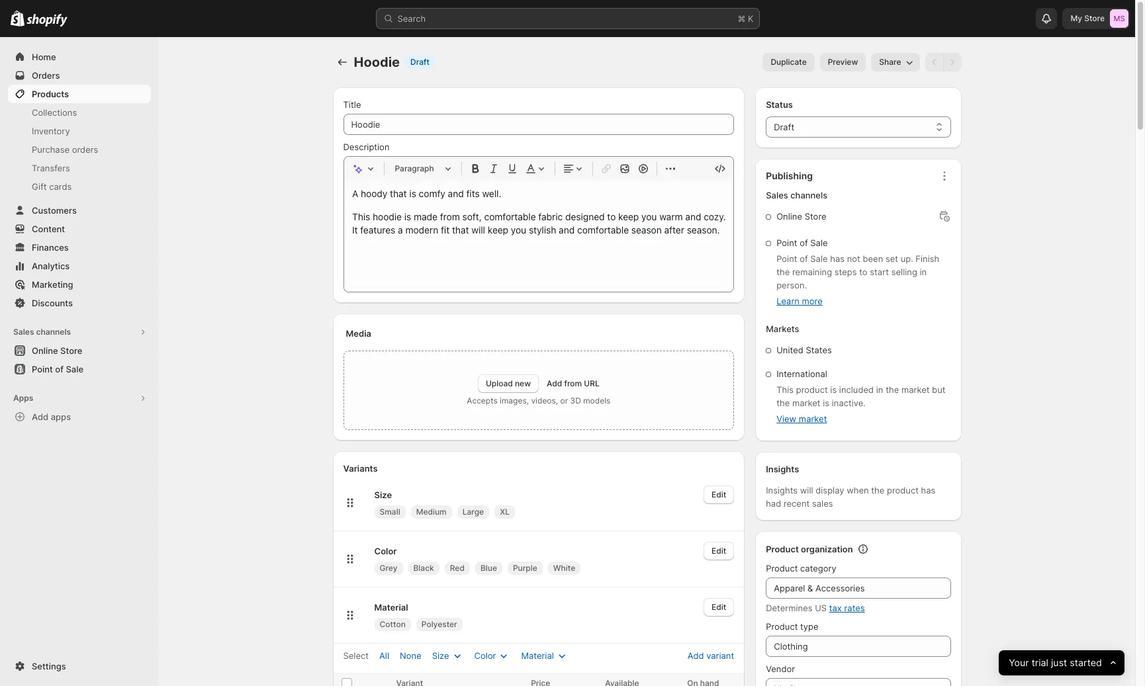 Task type: describe. For each thing, give the bounding box(es) containing it.
orders
[[32, 70, 60, 81]]

orders link
[[8, 66, 151, 85]]

the down this
[[777, 398, 790, 408]]

1 vertical spatial is
[[823, 398, 829, 408]]

gift
[[32, 181, 47, 192]]

previous image
[[928, 56, 941, 69]]

title
[[343, 99, 361, 110]]

none button
[[392, 647, 429, 665]]

add apps
[[32, 412, 71, 422]]

0 vertical spatial market
[[902, 385, 930, 395]]

2 vertical spatial market
[[799, 414, 827, 424]]

hoodie
[[354, 54, 400, 70]]

polyester
[[422, 620, 457, 630]]

all button
[[371, 647, 397, 665]]

content
[[32, 224, 65, 234]]

small
[[380, 507, 400, 517]]

1 vertical spatial store
[[805, 211, 826, 222]]

transfers link
[[8, 159, 151, 177]]

large
[[463, 507, 484, 517]]

the inside point of sale has not been set up. finish the remaining steps to start selling in person. learn more
[[777, 267, 790, 277]]

selling
[[891, 267, 917, 277]]

collections link
[[8, 103, 151, 122]]

analytics link
[[8, 257, 151, 275]]

share button
[[871, 53, 920, 71]]

learn more link
[[777, 296, 823, 306]]

start
[[870, 267, 889, 277]]

edit button for color
[[704, 542, 734, 561]]

add for add apps
[[32, 412, 48, 422]]

shopify image
[[11, 10, 25, 26]]

customers link
[[8, 201, 151, 220]]

all
[[379, 651, 389, 661]]

online store button
[[0, 342, 159, 360]]

or
[[560, 396, 568, 406]]

add from url button
[[547, 379, 600, 389]]

duplicate button
[[763, 53, 815, 71]]

videos,
[[531, 396, 558, 406]]

product inside the insights will display when the product has had recent sales
[[887, 485, 919, 496]]

accepts
[[467, 396, 498, 406]]

product for product type
[[766, 622, 798, 632]]

0 vertical spatial size
[[374, 490, 392, 500]]

accepts images, videos, or 3d models
[[467, 396, 611, 406]]

edit button for size
[[704, 486, 734, 504]]

your
[[1009, 657, 1029, 669]]

your trial just started
[[1009, 657, 1102, 669]]

been
[[863, 254, 883, 264]]

1 horizontal spatial point of sale
[[777, 238, 828, 248]]

none
[[400, 651, 421, 661]]

next image
[[946, 56, 959, 69]]

had
[[766, 498, 781, 509]]

1 vertical spatial market
[[792, 398, 820, 408]]

cards
[[49, 181, 72, 192]]

sales
[[812, 498, 833, 509]]

this
[[777, 385, 794, 395]]

type
[[800, 622, 819, 632]]

point of sale button
[[0, 360, 159, 379]]

organization
[[801, 544, 853, 555]]

sale inside button
[[66, 364, 83, 375]]

tax
[[829, 603, 842, 614]]

1 horizontal spatial channels
[[790, 190, 828, 201]]

point of sale link
[[8, 360, 151, 379]]

view market link
[[777, 412, 827, 426]]

category
[[800, 563, 837, 574]]

my
[[1071, 13, 1082, 23]]

share
[[879, 57, 901, 67]]

purple
[[513, 563, 537, 573]]

1 horizontal spatial online
[[777, 211, 802, 222]]

product inside this product is included in the market but the market is inactive. view market
[[796, 385, 828, 395]]

rates
[[844, 603, 865, 614]]

status
[[766, 99, 793, 110]]

insights will display when the product has had recent sales
[[766, 485, 936, 509]]

from
[[564, 379, 582, 389]]

color inside dropdown button
[[474, 651, 496, 661]]

new
[[515, 379, 531, 389]]

media
[[346, 328, 371, 339]]

sales channels inside button
[[13, 327, 71, 337]]

draft for hoodie
[[410, 57, 430, 67]]

upload
[[486, 379, 513, 389]]

preview button
[[820, 53, 866, 71]]

online store inside button
[[32, 346, 82, 356]]

add for add variant
[[688, 651, 704, 661]]

transfers
[[32, 163, 70, 173]]

red
[[450, 563, 465, 573]]

0 vertical spatial material
[[374, 602, 408, 613]]

add variant
[[688, 651, 734, 661]]

your trial just started button
[[999, 651, 1125, 676]]

purchase
[[32, 144, 70, 155]]

white
[[553, 563, 575, 573]]

material inside dropdown button
[[521, 651, 554, 661]]

point inside point of sale has not been set up. finish the remaining steps to start selling in person. learn more
[[777, 254, 797, 264]]

trial
[[1032, 657, 1048, 669]]

0 vertical spatial sales
[[766, 190, 788, 201]]

⌘
[[738, 13, 746, 24]]

inventory link
[[8, 122, 151, 140]]

sales inside button
[[13, 327, 34, 337]]

edit for color
[[712, 546, 726, 556]]

paragraph button
[[390, 161, 456, 177]]

us
[[815, 603, 827, 614]]

sales channels button
[[8, 323, 151, 342]]

but
[[932, 385, 946, 395]]

2 horizontal spatial store
[[1084, 13, 1105, 23]]

tax rates link
[[829, 603, 865, 614]]

point of sale inside button
[[32, 364, 83, 375]]

the right included
[[886, 385, 899, 395]]

markets
[[766, 324, 799, 334]]

product for product category
[[766, 563, 798, 574]]

united
[[777, 345, 803, 355]]

shopify image
[[27, 14, 68, 27]]

has inside point of sale has not been set up. finish the remaining steps to start selling in person. learn more
[[830, 254, 845, 264]]

product category
[[766, 563, 837, 574]]

my store image
[[1110, 9, 1129, 28]]



Task type: vqa. For each thing, say whether or not it's contained in the screenshot.
usd associated with $15.00 USD
no



Task type: locate. For each thing, give the bounding box(es) containing it.
description
[[343, 142, 390, 152]]

draft down status
[[774, 122, 794, 132]]

cotton
[[380, 620, 406, 630]]

is up inactive.
[[830, 385, 837, 395]]

0 horizontal spatial channels
[[36, 327, 71, 337]]

2 edit button from the top
[[704, 542, 734, 561]]

0 horizontal spatial sales channels
[[13, 327, 71, 337]]

2 vertical spatial point
[[32, 364, 53, 375]]

point of sale
[[777, 238, 828, 248], [32, 364, 83, 375]]

2 product from the top
[[766, 563, 798, 574]]

product right when
[[887, 485, 919, 496]]

apps
[[51, 412, 71, 422]]

paragraph
[[395, 164, 434, 173]]

1 horizontal spatial size
[[432, 651, 449, 661]]

2 insights from the top
[[766, 485, 798, 496]]

product down product organization
[[766, 563, 798, 574]]

0 horizontal spatial add
[[32, 412, 48, 422]]

my store
[[1071, 13, 1105, 23]]

store right my
[[1084, 13, 1105, 23]]

1 vertical spatial point of sale
[[32, 364, 83, 375]]

0 vertical spatial of
[[800, 238, 808, 248]]

upload new
[[486, 379, 531, 389]]

Product category text field
[[766, 578, 951, 599]]

0 vertical spatial channels
[[790, 190, 828, 201]]

2 vertical spatial edit button
[[704, 598, 734, 617]]

set
[[886, 254, 898, 264]]

3 edit from the top
[[712, 602, 726, 612]]

1 vertical spatial edit
[[712, 546, 726, 556]]

product for product organization
[[766, 544, 799, 555]]

1 horizontal spatial draft
[[774, 122, 794, 132]]

the up person.
[[777, 267, 790, 277]]

url
[[584, 379, 600, 389]]

0 vertical spatial sales channels
[[766, 190, 828, 201]]

0 vertical spatial point of sale
[[777, 238, 828, 248]]

the right when
[[871, 485, 885, 496]]

point up remaining
[[777, 238, 797, 248]]

product
[[796, 385, 828, 395], [887, 485, 919, 496]]

2 vertical spatial sale
[[66, 364, 83, 375]]

view
[[777, 414, 796, 424]]

customers
[[32, 205, 77, 216]]

1 vertical spatial sale
[[810, 254, 828, 264]]

channels
[[790, 190, 828, 201], [36, 327, 71, 337]]

size right none 'button'
[[432, 651, 449, 661]]

size inside dropdown button
[[432, 651, 449, 661]]

products
[[32, 89, 69, 99]]

2 edit from the top
[[712, 546, 726, 556]]

1 horizontal spatial sales
[[766, 190, 788, 201]]

online down publishing
[[777, 211, 802, 222]]

determines
[[766, 603, 813, 614]]

1 vertical spatial online
[[32, 346, 58, 356]]

0 horizontal spatial store
[[60, 346, 82, 356]]

determines us tax rates
[[766, 603, 865, 614]]

color right size dropdown button
[[474, 651, 496, 661]]

color button
[[466, 647, 519, 665]]

size
[[374, 490, 392, 500], [432, 651, 449, 661]]

material right the color dropdown button
[[521, 651, 554, 661]]

0 vertical spatial product
[[766, 544, 799, 555]]

1 vertical spatial in
[[876, 385, 883, 395]]

gift cards
[[32, 181, 72, 192]]

1 vertical spatial channels
[[36, 327, 71, 337]]

gift cards link
[[8, 177, 151, 196]]

1 vertical spatial material
[[521, 651, 554, 661]]

settings link
[[8, 657, 151, 676]]

images,
[[500, 396, 529, 406]]

0 vertical spatial online
[[777, 211, 802, 222]]

0 vertical spatial is
[[830, 385, 837, 395]]

0 vertical spatial store
[[1084, 13, 1105, 23]]

2 horizontal spatial add
[[688, 651, 704, 661]]

add left "apps"
[[32, 412, 48, 422]]

online store up point of sale link
[[32, 346, 82, 356]]

2 vertical spatial store
[[60, 346, 82, 356]]

0 vertical spatial add
[[547, 379, 562, 389]]

point
[[777, 238, 797, 248], [777, 254, 797, 264], [32, 364, 53, 375]]

models
[[583, 396, 611, 406]]

0 horizontal spatial product
[[796, 385, 828, 395]]

sales down publishing
[[766, 190, 788, 201]]

edit for size
[[712, 490, 726, 500]]

add variant button
[[680, 645, 742, 667]]

sales channels down discounts
[[13, 327, 71, 337]]

0 horizontal spatial is
[[823, 398, 829, 408]]

market left but
[[902, 385, 930, 395]]

steps
[[835, 267, 857, 277]]

1 horizontal spatial color
[[474, 651, 496, 661]]

started
[[1070, 657, 1102, 669]]

0 horizontal spatial in
[[876, 385, 883, 395]]

content link
[[8, 220, 151, 238]]

add inside 'button'
[[688, 651, 704, 661]]

size up small
[[374, 490, 392, 500]]

0 vertical spatial sale
[[810, 238, 828, 248]]

product type
[[766, 622, 819, 632]]

1 horizontal spatial sales channels
[[766, 190, 828, 201]]

0 vertical spatial edit
[[712, 490, 726, 500]]

market
[[902, 385, 930, 395], [792, 398, 820, 408], [799, 414, 827, 424]]

store down publishing
[[805, 211, 826, 222]]

0 horizontal spatial sales
[[13, 327, 34, 337]]

online store down publishing
[[777, 211, 826, 222]]

1 horizontal spatial in
[[920, 267, 927, 277]]

when
[[847, 485, 869, 496]]

is
[[830, 385, 837, 395], [823, 398, 829, 408]]

0 vertical spatial point
[[777, 238, 797, 248]]

material button
[[513, 647, 576, 665]]

sales channels
[[766, 190, 828, 201], [13, 327, 71, 337]]

draft
[[410, 57, 430, 67], [774, 122, 794, 132]]

1 vertical spatial has
[[921, 485, 936, 496]]

online
[[777, 211, 802, 222], [32, 346, 58, 356]]

1 vertical spatial size
[[432, 651, 449, 661]]

purchase orders link
[[8, 140, 151, 159]]

2 vertical spatial add
[[688, 651, 704, 661]]

add apps button
[[8, 408, 151, 426]]

channels inside button
[[36, 327, 71, 337]]

of inside point of sale has not been set up. finish the remaining steps to start selling in person. learn more
[[800, 254, 808, 264]]

in down 'finish'
[[920, 267, 927, 277]]

xl
[[500, 507, 510, 517]]

just
[[1051, 657, 1067, 669]]

has inside the insights will display when the product has had recent sales
[[921, 485, 936, 496]]

1 horizontal spatial online store
[[777, 211, 826, 222]]

3d
[[570, 396, 581, 406]]

0 vertical spatial product
[[796, 385, 828, 395]]

2 vertical spatial product
[[766, 622, 798, 632]]

sales
[[766, 190, 788, 201], [13, 327, 34, 337]]

of inside point of sale link
[[55, 364, 64, 375]]

1 vertical spatial add
[[32, 412, 48, 422]]

0 vertical spatial draft
[[410, 57, 430, 67]]

the inside the insights will display when the product has had recent sales
[[871, 485, 885, 496]]

add left "from"
[[547, 379, 562, 389]]

0 horizontal spatial size
[[374, 490, 392, 500]]

product down international
[[796, 385, 828, 395]]

add for add from url
[[547, 379, 562, 389]]

home link
[[8, 48, 151, 66]]

Vendor text field
[[766, 678, 951, 686]]

variant
[[706, 651, 734, 661]]

finish
[[916, 254, 939, 264]]

1 vertical spatial insights
[[766, 485, 798, 496]]

0 vertical spatial edit button
[[704, 486, 734, 504]]

point inside button
[[32, 364, 53, 375]]

k
[[748, 13, 754, 24]]

0 horizontal spatial color
[[374, 546, 397, 557]]

1 vertical spatial sales
[[13, 327, 34, 337]]

1 edit button from the top
[[704, 486, 734, 504]]

1 horizontal spatial add
[[547, 379, 562, 389]]

point up person.
[[777, 254, 797, 264]]

draft for status
[[774, 122, 794, 132]]

add left variant
[[688, 651, 704, 661]]

person.
[[777, 280, 807, 291]]

1 horizontal spatial product
[[887, 485, 919, 496]]

0 vertical spatial insights
[[766, 464, 799, 475]]

1 insights from the top
[[766, 464, 799, 475]]

marketing link
[[8, 275, 151, 294]]

collections
[[32, 107, 77, 118]]

channels down discounts
[[36, 327, 71, 337]]

edit
[[712, 490, 726, 500], [712, 546, 726, 556], [712, 602, 726, 612]]

product down the determines
[[766, 622, 798, 632]]

channels down publishing
[[790, 190, 828, 201]]

2 vertical spatial of
[[55, 364, 64, 375]]

1 vertical spatial of
[[800, 254, 808, 264]]

market up view market link at the right of the page
[[792, 398, 820, 408]]

analytics
[[32, 261, 70, 271]]

insights for insights will display when the product has had recent sales
[[766, 485, 798, 496]]

1 vertical spatial product
[[887, 485, 919, 496]]

0 vertical spatial online store
[[777, 211, 826, 222]]

color
[[374, 546, 397, 557], [474, 651, 496, 661]]

0 horizontal spatial online
[[32, 346, 58, 356]]

apps
[[13, 393, 33, 403]]

draft right the hoodie on the left
[[410, 57, 430, 67]]

discounts
[[32, 298, 73, 308]]

products link
[[8, 85, 151, 103]]

material up cotton
[[374, 602, 408, 613]]

is left inactive.
[[823, 398, 829, 408]]

0 horizontal spatial has
[[830, 254, 845, 264]]

point of sale has not been set up. finish the remaining steps to start selling in person. learn more
[[777, 254, 939, 306]]

color up grey
[[374, 546, 397, 557]]

1 horizontal spatial has
[[921, 485, 936, 496]]

3 edit button from the top
[[704, 598, 734, 617]]

product up product category
[[766, 544, 799, 555]]

in inside this product is included in the market but the market is inactive. view market
[[876, 385, 883, 395]]

0 horizontal spatial online store
[[32, 346, 82, 356]]

0 vertical spatial color
[[374, 546, 397, 557]]

Product type text field
[[766, 636, 951, 657]]

1 vertical spatial draft
[[774, 122, 794, 132]]

3 product from the top
[[766, 622, 798, 632]]

0 vertical spatial in
[[920, 267, 927, 277]]

add inside button
[[32, 412, 48, 422]]

insights for insights
[[766, 464, 799, 475]]

point of sale up remaining
[[777, 238, 828, 248]]

edit for material
[[712, 602, 726, 612]]

1 vertical spatial point
[[777, 254, 797, 264]]

0 horizontal spatial point of sale
[[32, 364, 83, 375]]

point of sale down online store button
[[32, 364, 83, 375]]

Title text field
[[343, 114, 734, 135]]

1 vertical spatial product
[[766, 563, 798, 574]]

store inside the online store link
[[60, 346, 82, 356]]

sales channels down publishing
[[766, 190, 828, 201]]

sales down discounts
[[13, 327, 34, 337]]

1 vertical spatial online store
[[32, 346, 82, 356]]

inventory
[[32, 126, 70, 136]]

point up apps
[[32, 364, 53, 375]]

discounts link
[[8, 294, 151, 312]]

international
[[777, 369, 827, 379]]

home
[[32, 52, 56, 62]]

1 edit from the top
[[712, 490, 726, 500]]

learn
[[777, 296, 800, 306]]

finances
[[32, 242, 69, 253]]

of
[[800, 238, 808, 248], [800, 254, 808, 264], [55, 364, 64, 375]]

online inside button
[[32, 346, 58, 356]]

online up point of sale link
[[32, 346, 58, 356]]

up.
[[901, 254, 913, 264]]

sale inside point of sale has not been set up. finish the remaining steps to start selling in person. learn more
[[810, 254, 828, 264]]

1 vertical spatial sales channels
[[13, 327, 71, 337]]

edit button for material
[[704, 598, 734, 617]]

market right view
[[799, 414, 827, 424]]

2 vertical spatial edit
[[712, 602, 726, 612]]

settings
[[32, 661, 66, 672]]

store up point of sale button
[[60, 346, 82, 356]]

in right included
[[876, 385, 883, 395]]

inactive.
[[832, 398, 866, 408]]

1 horizontal spatial store
[[805, 211, 826, 222]]

in inside point of sale has not been set up. finish the remaining steps to start selling in person. learn more
[[920, 267, 927, 277]]

0 horizontal spatial draft
[[410, 57, 430, 67]]

0 horizontal spatial material
[[374, 602, 408, 613]]

united states
[[777, 345, 832, 355]]

1 vertical spatial edit button
[[704, 542, 734, 561]]

upload new button
[[478, 375, 539, 393]]

will
[[800, 485, 813, 496]]

1 vertical spatial color
[[474, 651, 496, 661]]

1 horizontal spatial is
[[830, 385, 837, 395]]

1 horizontal spatial material
[[521, 651, 554, 661]]

insights inside the insights will display when the product has had recent sales
[[766, 485, 798, 496]]

0 vertical spatial has
[[830, 254, 845, 264]]

1 product from the top
[[766, 544, 799, 555]]

medium
[[416, 507, 447, 517]]



